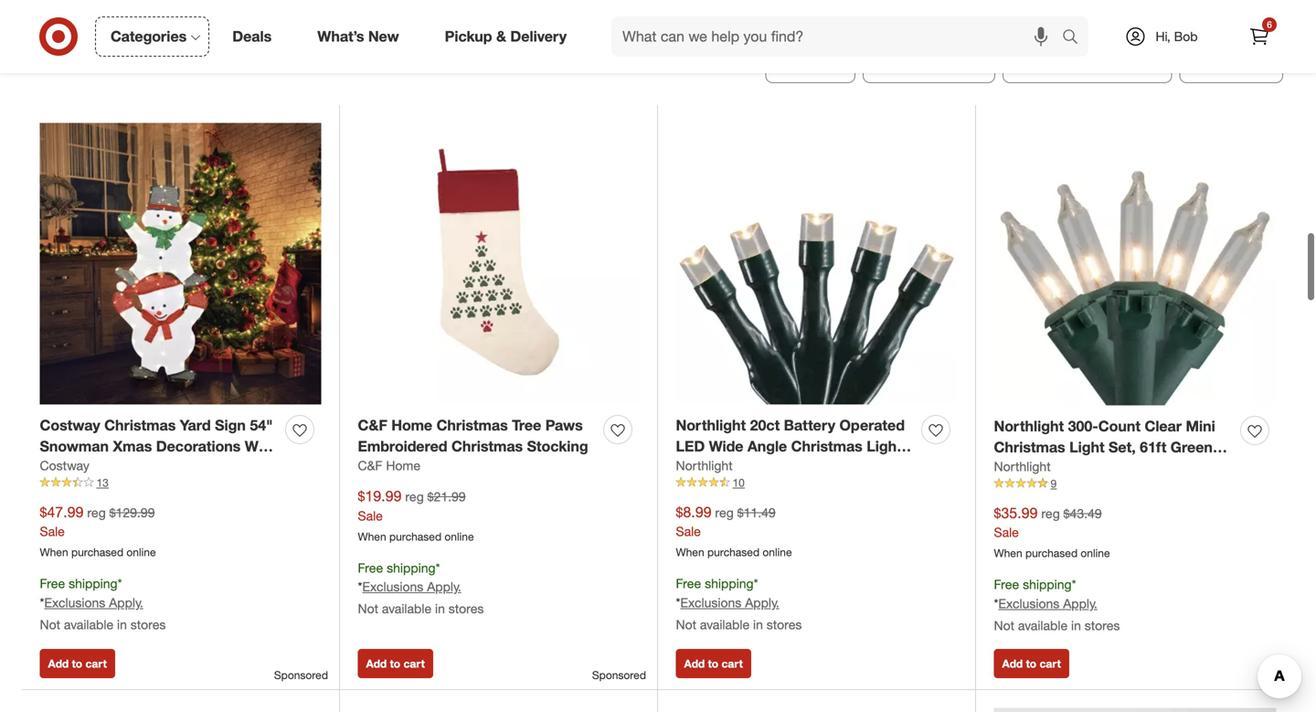 Task type: describe. For each thing, give the bounding box(es) containing it.
exclusions apply. link down $47.99 reg $129.99 sale when purchased online at the left bottom of page
[[44, 595, 143, 611]]

54"
[[250, 416, 273, 434]]

online for $35.99
[[1081, 546, 1110, 560]]

costway christmas yard sign 54" snowman xmas decorations w/ stakes & string lights
[[40, 416, 273, 476]]

$47.99
[[40, 503, 84, 521]]

$43.49
[[1064, 505, 1102, 521]]

store
[[951, 54, 984, 72]]

tree
[[512, 416, 541, 434]]

cart for $35.99
[[1040, 657, 1061, 670]]

when for $19.99
[[358, 530, 386, 544]]

c&f home christmas tree paws embroidered christmas stocking
[[358, 416, 588, 455]]

costway link
[[40, 457, 89, 475]]

same day delivery
[[1037, 54, 1161, 72]]

count
[[1099, 417, 1141, 435]]

add for $8.99
[[684, 657, 705, 670]]

what's
[[317, 27, 364, 45]]

c&f for c&f home
[[358, 458, 383, 474]]

northlight link for wire
[[994, 458, 1051, 476]]

sale for $19.99
[[358, 508, 383, 524]]

$8.99
[[676, 503, 712, 521]]

delivery for same day delivery
[[1108, 54, 1161, 72]]

operated
[[840, 416, 905, 434]]

yard
[[180, 416, 211, 434]]

northlight 20ct battery operated led wide angle christmas lights warm white - 9.5' green wire
[[676, 416, 910, 476]]

exclusions apply. link down the $19.99 reg $21.99 sale when purchased online
[[362, 579, 461, 595]]

shipping for exclusions apply. "link" under $47.99 reg $129.99 sale when purchased online at the left bottom of page
[[69, 575, 118, 591]]

pickup & delivery
[[445, 27, 567, 45]]

northlight up the 9
[[994, 459, 1051, 475]]

$8.99 reg $11.49 sale when purchased online
[[676, 503, 792, 559]]

$35.99 reg $43.49 sale when purchased online
[[994, 504, 1110, 560]]

c&f home link
[[358, 457, 421, 475]]

set,
[[1109, 438, 1136, 456]]

cart for $19.99
[[404, 657, 425, 670]]

home for c&f home christmas tree paws embroidered christmas stocking
[[392, 416, 433, 434]]

add to cart for $19.99
[[366, 657, 425, 670]]

sponsored for costway christmas yard sign 54" snowman xmas decorations w/ stakes & string lights
[[274, 668, 328, 682]]

c&f home
[[358, 458, 421, 474]]

green inside northlight 20ct battery operated led wide angle christmas lights warm white - 9.5' green wire
[[803, 458, 845, 476]]

$47.99 reg $129.99 sale when purchased online
[[40, 503, 156, 559]]

search button
[[1054, 16, 1098, 60]]

snowman
[[40, 437, 109, 455]]

when for $8.99
[[676, 545, 705, 559]]

10 link
[[676, 475, 958, 491]]

reg for $8.99
[[715, 504, 734, 520]]

in inside 'button'
[[935, 54, 947, 72]]

northlight 300-count clear mini christmas light set, 61ft green wire
[[994, 417, 1216, 477]]

reg for $47.99
[[87, 504, 106, 520]]

$11.49
[[738, 504, 776, 520]]

sign
[[215, 416, 246, 434]]

reg for $19.99
[[405, 489, 424, 505]]

costway christmas yard sign 54" snowman xmas decorations w/ stakes & string lights link
[[40, 415, 278, 476]]

led
[[676, 437, 705, 455]]

wide
[[709, 437, 744, 455]]

northlight inside northlight 300-count clear mini christmas light set, 61ft green wire
[[994, 417, 1064, 435]]

christmas left tree
[[437, 416, 508, 434]]

purchased for $8.99
[[708, 545, 760, 559]]

11,590
[[33, 48, 97, 74]]

6 link
[[1240, 16, 1280, 57]]

9
[[1051, 477, 1057, 491]]

northlight 20ct battery operated led wide angle christmas lights warm white - 9.5' green wire link
[[676, 415, 915, 476]]

mini
[[1186, 417, 1216, 435]]

9.5'
[[774, 458, 799, 476]]

categories link
[[95, 16, 210, 57]]

battery
[[784, 416, 836, 434]]

c&f for c&f home christmas tree paws embroidered christmas stocking
[[358, 416, 387, 434]]

shop in store button
[[863, 43, 996, 83]]

shipping for exclusions apply. "link" underneath the $19.99 reg $21.99 sale when purchased online
[[387, 560, 436, 576]]

w/
[[245, 437, 264, 455]]

to for $35.99
[[1026, 657, 1037, 670]]

hi,
[[1156, 28, 1171, 44]]

c&f home christmas tree paws embroidered christmas stocking link
[[358, 415, 597, 457]]

wire inside northlight 20ct battery operated led wide angle christmas lights warm white - 9.5' green wire
[[849, 458, 880, 476]]

300-
[[1068, 417, 1099, 435]]

free shipping * * exclusions apply. not available in stores down $47.99 reg $129.99 sale when purchased online at the left bottom of page
[[40, 575, 166, 632]]

wire inside northlight 300-count clear mini christmas light set, 61ft green wire
[[994, 459, 1025, 477]]

categories
[[111, 27, 187, 45]]

free down $35.99 reg $43.49 sale when purchased online
[[994, 576, 1020, 592]]

light
[[1070, 438, 1105, 456]]

free down $47.99 reg $129.99 sale when purchased online at the left bottom of page
[[40, 575, 65, 591]]

apply. for exclusions apply. "link" underneath $8.99 reg $11.49 sale when purchased online
[[745, 595, 780, 611]]

$19.99 reg $21.99 sale when purchased online
[[358, 487, 474, 544]]

green inside northlight 300-count clear mini christmas light set, 61ft green wire
[[1171, 438, 1213, 456]]

exclusions down $47.99 reg $129.99 sale when purchased online at the left bottom of page
[[44, 595, 105, 611]]

what's new link
[[302, 16, 422, 57]]

61ft
[[1140, 438, 1167, 456]]

when for $47.99
[[40, 545, 68, 559]]

pickup & delivery link
[[429, 16, 590, 57]]

$19.99
[[358, 487, 402, 505]]

pickup for pickup & delivery
[[445, 27, 492, 45]]

when for $35.99
[[994, 546, 1023, 560]]

What can we help you find? suggestions appear below search field
[[612, 16, 1067, 57]]

embroidered
[[358, 437, 448, 455]]

apply. for exclusions apply. "link" below $35.99 reg $43.49 sale when purchased online
[[1063, 595, 1098, 611]]

clear
[[1145, 417, 1182, 435]]



Task type: vqa. For each thing, say whether or not it's contained in the screenshot.
top 'Home'
yes



Task type: locate. For each thing, give the bounding box(es) containing it.
1 horizontal spatial green
[[1171, 438, 1213, 456]]

sale down $47.99
[[40, 524, 65, 540]]

free shipping * * exclusions apply. not available in stores down $8.99 reg $11.49 sale when purchased online
[[676, 575, 802, 632]]

sale inside $47.99 reg $129.99 sale when purchased online
[[40, 524, 65, 540]]

home
[[392, 416, 433, 434], [386, 458, 421, 474]]

apply. down $8.99 reg $11.49 sale when purchased online
[[745, 595, 780, 611]]

when inside $35.99 reg $43.49 sale when purchased online
[[994, 546, 1023, 560]]

hi, bob
[[1156, 28, 1198, 44]]

reg down 13 at the bottom left of the page
[[87, 504, 106, 520]]

1 vertical spatial delivery
[[1108, 54, 1161, 72]]

when down $8.99
[[676, 545, 705, 559]]

online down $129.99
[[127, 545, 156, 559]]

delivery inside 'button'
[[1108, 54, 1161, 72]]

home inside the c&f home christmas tree paws embroidered christmas stocking
[[392, 416, 433, 434]]

1 horizontal spatial lights
[[867, 437, 910, 455]]

add
[[48, 657, 69, 670], [366, 657, 387, 670], [684, 657, 705, 670], [1002, 657, 1023, 670]]

0 vertical spatial pickup
[[445, 27, 492, 45]]

10
[[733, 476, 745, 490]]

northlight link up the 9
[[994, 458, 1051, 476]]

costway up "snowman"
[[40, 416, 100, 434]]

deals link
[[217, 16, 295, 57]]

exclusions down $35.99 reg $43.49 sale when purchased online
[[999, 595, 1060, 611]]

1 horizontal spatial pickup
[[799, 54, 844, 72]]

northlight
[[676, 416, 746, 434], [994, 417, 1064, 435], [676, 458, 733, 474], [994, 459, 1051, 475]]

&
[[496, 27, 506, 45], [91, 458, 101, 476]]

free shipping * * exclusions apply. not available in stores
[[358, 560, 484, 617], [40, 575, 166, 632], [676, 575, 802, 632], [994, 576, 1120, 633]]

exclusions apply. link
[[362, 579, 461, 595], [44, 595, 143, 611], [681, 595, 780, 611], [999, 595, 1098, 611]]

0 horizontal spatial &
[[91, 458, 101, 476]]

what's new
[[317, 27, 399, 45]]

online inside the $19.99 reg $21.99 sale when purchased online
[[445, 530, 474, 544]]

3 add to cart from the left
[[684, 657, 743, 670]]

shipping down $47.99 reg $129.99 sale when purchased online at the left bottom of page
[[69, 575, 118, 591]]

costway inside costway christmas yard sign 54" snowman xmas decorations w/ stakes & string lights
[[40, 416, 100, 434]]

shipping
[[387, 560, 436, 576], [69, 575, 118, 591], [705, 575, 754, 591], [1023, 576, 1072, 592]]

1 horizontal spatial northlight link
[[994, 458, 1051, 476]]

shipping for exclusions apply. "link" underneath $8.99 reg $11.49 sale when purchased online
[[705, 575, 754, 591]]

1 add to cart from the left
[[48, 657, 107, 670]]

christmas inside costway christmas yard sign 54" snowman xmas decorations w/ stakes & string lights
[[104, 416, 176, 434]]

$21.99
[[428, 489, 466, 505]]

sale for $47.99
[[40, 524, 65, 540]]

pickup for pickup
[[799, 54, 844, 72]]

1 horizontal spatial wire
[[994, 459, 1025, 477]]

available
[[382, 601, 432, 617], [64, 616, 113, 632], [700, 616, 750, 632], [1018, 617, 1068, 633]]

2 add from the left
[[366, 657, 387, 670]]

christmas down battery
[[791, 437, 863, 455]]

purchased down $129.99
[[71, 545, 123, 559]]

apply. down the $19.99 reg $21.99 sale when purchased online
[[427, 579, 461, 595]]

pickup button
[[766, 43, 855, 83]]

deals
[[232, 27, 272, 45]]

lights inside costway christmas yard sign 54" snowman xmas decorations w/ stakes & string lights
[[151, 458, 194, 476]]

day
[[1079, 54, 1104, 72]]

2 sponsored from the left
[[592, 668, 646, 682]]

9 link
[[994, 476, 1277, 492]]

c&f
[[358, 416, 387, 434], [358, 458, 383, 474]]

online inside $35.99 reg $43.49 sale when purchased online
[[1081, 546, 1110, 560]]

northlight 20ct battery operated led wide angle christmas lights warm white - 9.5' green wire image
[[676, 123, 958, 405], [676, 123, 958, 405]]

1 vertical spatial lights
[[151, 458, 194, 476]]

results
[[103, 48, 171, 74]]

online inside $8.99 reg $11.49 sale when purchased online
[[763, 545, 792, 559]]

1 horizontal spatial sponsored
[[592, 668, 646, 682]]

-
[[764, 458, 770, 476]]

0 vertical spatial home
[[392, 416, 433, 434]]

apply. down $35.99 reg $43.49 sale when purchased online
[[1063, 595, 1098, 611]]

1 to from the left
[[72, 657, 82, 670]]

sale down "$19.99"
[[358, 508, 383, 524]]

northlight 300-count clear mini christmas light set, 61ft green wire image
[[994, 123, 1277, 405], [994, 123, 1277, 405]]

free shipping * * exclusions apply. not available in stores down the $19.99 reg $21.99 sale when purchased online
[[358, 560, 484, 617]]

pickup
[[445, 27, 492, 45], [799, 54, 844, 72]]

purchased
[[389, 530, 442, 544], [71, 545, 123, 559], [708, 545, 760, 559], [1026, 546, 1078, 560]]

11,590 results
[[33, 48, 171, 74]]

free
[[358, 560, 383, 576], [40, 575, 65, 591], [676, 575, 701, 591], [994, 576, 1020, 592]]

green right 9.5'
[[803, 458, 845, 476]]

shop in store
[[897, 54, 984, 72]]

online
[[445, 530, 474, 544], [127, 545, 156, 559], [763, 545, 792, 559], [1081, 546, 1110, 560]]

add for $47.99
[[48, 657, 69, 670]]

0 horizontal spatial sponsored
[[274, 668, 328, 682]]

sponsored
[[274, 668, 328, 682], [592, 668, 646, 682]]

online inside $47.99 reg $129.99 sale when purchased online
[[127, 545, 156, 559]]

online for $47.99
[[127, 545, 156, 559]]

to for $8.99
[[708, 657, 719, 670]]

free shipping * * exclusions apply. not available in stores down $35.99 reg $43.49 sale when purchased online
[[994, 576, 1120, 633]]

when inside the $19.99 reg $21.99 sale when purchased online
[[358, 530, 386, 544]]

apply. down $47.99 reg $129.99 sale when purchased online at the left bottom of page
[[109, 595, 143, 611]]

cart for $8.99
[[722, 657, 743, 670]]

2 to from the left
[[390, 657, 401, 670]]

*
[[436, 560, 440, 576], [118, 575, 122, 591], [754, 575, 758, 591], [1072, 576, 1076, 592], [358, 579, 362, 595], [40, 595, 44, 611], [676, 595, 681, 611], [994, 595, 999, 611]]

1 cart from the left
[[85, 657, 107, 670]]

4 add to cart from the left
[[1002, 657, 1061, 670]]

online down $43.49
[[1081, 546, 1110, 560]]

1 vertical spatial home
[[386, 458, 421, 474]]

free down $8.99 reg $11.49 sale when purchased online
[[676, 575, 701, 591]]

add to cart for $47.99
[[48, 657, 107, 670]]

4 to from the left
[[1026, 657, 1037, 670]]

shop
[[897, 54, 931, 72]]

online for $8.99
[[763, 545, 792, 559]]

snowflake plush christmas throw blanket red/white - wondershop™ image
[[994, 708, 1277, 712], [994, 708, 1277, 712]]

sale inside the $19.99 reg $21.99 sale when purchased online
[[358, 508, 383, 524]]

1 horizontal spatial delivery
[[1108, 54, 1161, 72]]

reg right $8.99
[[715, 504, 734, 520]]

c&f inside the c&f home christmas tree paws embroidered christmas stocking
[[358, 416, 387, 434]]

wire down operated at right bottom
[[849, 458, 880, 476]]

when down $47.99
[[40, 545, 68, 559]]

2 c&f from the top
[[358, 458, 383, 474]]

sale down $35.99
[[994, 524, 1019, 540]]

northlight link
[[676, 457, 733, 475], [994, 458, 1051, 476]]

purchased inside $35.99 reg $43.49 sale when purchased online
[[1026, 546, 1078, 560]]

costway
[[40, 416, 100, 434], [40, 458, 89, 474]]

warm
[[676, 458, 716, 476]]

shipping down $35.99 reg $43.49 sale when purchased online
[[1023, 576, 1072, 592]]

1 vertical spatial costway
[[40, 458, 89, 474]]

to for $47.99
[[72, 657, 82, 670]]

xmas
[[113, 437, 152, 455]]

christmas inside northlight 300-count clear mini christmas light set, 61ft green wire
[[994, 438, 1066, 456]]

shipping down $8.99 reg $11.49 sale when purchased online
[[705, 575, 754, 591]]

apply. for exclusions apply. "link" underneath the $19.99 reg $21.99 sale when purchased online
[[427, 579, 461, 595]]

3 to from the left
[[708, 657, 719, 670]]

northlight inside northlight 20ct battery operated led wide angle christmas lights warm white - 9.5' green wire
[[676, 416, 746, 434]]

3 add from the left
[[684, 657, 705, 670]]

c&f up "$19.99"
[[358, 458, 383, 474]]

home for c&f home
[[386, 458, 421, 474]]

reg inside the $19.99 reg $21.99 sale when purchased online
[[405, 489, 424, 505]]

christmas up 'xmas'
[[104, 416, 176, 434]]

cart for $47.99
[[85, 657, 107, 670]]

4 cart from the left
[[1040, 657, 1061, 670]]

when down $35.99
[[994, 546, 1023, 560]]

add to cart button for $19.99
[[358, 649, 433, 678]]

costway down "snowman"
[[40, 458, 89, 474]]

c&f home christmas tree paws embroidered christmas stocking image
[[358, 123, 639, 405], [358, 123, 639, 405]]

northlight link down led
[[676, 457, 733, 475]]

free down the $19.99 reg $21.99 sale when purchased online
[[358, 560, 383, 576]]

add for $19.99
[[366, 657, 387, 670]]

add to cart button for $47.99
[[40, 649, 115, 678]]

bob
[[1174, 28, 1198, 44]]

sale
[[358, 508, 383, 524], [40, 524, 65, 540], [676, 524, 701, 540], [994, 524, 1019, 540]]

shipping for exclusions apply. "link" below $35.99 reg $43.49 sale when purchased online
[[1023, 576, 1072, 592]]

6
[[1267, 19, 1272, 30]]

1 sponsored from the left
[[274, 668, 328, 682]]

same
[[1037, 54, 1075, 72]]

1 c&f from the top
[[358, 416, 387, 434]]

0 horizontal spatial delivery
[[510, 27, 567, 45]]

2 add to cart from the left
[[366, 657, 425, 670]]

reg down the 9
[[1042, 505, 1060, 521]]

white
[[720, 458, 760, 476]]

christmas inside northlight 20ct battery operated led wide angle christmas lights warm white - 9.5' green wire
[[791, 437, 863, 455]]

13 link
[[40, 475, 321, 491]]

new
[[368, 27, 399, 45]]

to
[[72, 657, 82, 670], [390, 657, 401, 670], [708, 657, 719, 670], [1026, 657, 1037, 670]]

purchased for $19.99
[[389, 530, 442, 544]]

reg inside $35.99 reg $43.49 sale when purchased online
[[1042, 505, 1060, 521]]

in
[[935, 54, 947, 72], [435, 601, 445, 617], [117, 616, 127, 632], [753, 616, 763, 632], [1071, 617, 1081, 633]]

stakes
[[40, 458, 87, 476]]

3 cart from the left
[[722, 657, 743, 670]]

add to cart button for $35.99
[[994, 649, 1069, 678]]

reg inside $8.99 reg $11.49 sale when purchased online
[[715, 504, 734, 520]]

christmas down tree
[[452, 437, 523, 455]]

sale inside $8.99 reg $11.49 sale when purchased online
[[676, 524, 701, 540]]

when inside $8.99 reg $11.49 sale when purchased online
[[676, 545, 705, 559]]

sale inside $35.99 reg $43.49 sale when purchased online
[[994, 524, 1019, 540]]

reg
[[405, 489, 424, 505], [87, 504, 106, 520], [715, 504, 734, 520], [1042, 505, 1060, 521]]

$35.99
[[994, 504, 1038, 522]]

c&f up embroidered
[[358, 416, 387, 434]]

exclusions down the $19.99 reg $21.99 sale when purchased online
[[362, 579, 424, 595]]

purchased inside $47.99 reg $129.99 sale when purchased online
[[71, 545, 123, 559]]

when inside $47.99 reg $129.99 sale when purchased online
[[40, 545, 68, 559]]

0 horizontal spatial green
[[803, 458, 845, 476]]

2 costway from the top
[[40, 458, 89, 474]]

when down "$19.99"
[[358, 530, 386, 544]]

1 vertical spatial c&f
[[358, 458, 383, 474]]

northlight left the 300-
[[994, 417, 1064, 435]]

stocking
[[527, 437, 588, 455]]

same day delivery button
[[1003, 43, 1173, 83]]

apply. for exclusions apply. "link" under $47.99 reg $129.99 sale when purchased online at the left bottom of page
[[109, 595, 143, 611]]

home down embroidered
[[386, 458, 421, 474]]

0 vertical spatial &
[[496, 27, 506, 45]]

purchased down $11.49
[[708, 545, 760, 559]]

0 vertical spatial lights
[[867, 437, 910, 455]]

4 add from the left
[[1002, 657, 1023, 670]]

1 horizontal spatial &
[[496, 27, 506, 45]]

online down $21.99 at bottom
[[445, 530, 474, 544]]

4 add to cart button from the left
[[994, 649, 1069, 678]]

costway christmas yard sign 54" snowman xmas decorations w/ stakes & string lights image
[[40, 123, 321, 405], [40, 123, 321, 405]]

costway for costway christmas yard sign 54" snowman xmas decorations w/ stakes & string lights
[[40, 416, 100, 434]]

angle
[[748, 437, 787, 455]]

christmas up the 9
[[994, 438, 1066, 456]]

purchased down $21.99 at bottom
[[389, 530, 442, 544]]

1 add from the left
[[48, 657, 69, 670]]

$129.99
[[109, 504, 155, 520]]

purchased down $43.49
[[1026, 546, 1078, 560]]

home up embroidered
[[392, 416, 433, 434]]

sale for $35.99
[[994, 524, 1019, 540]]

to for $19.99
[[390, 657, 401, 670]]

northlight 300-count clear mini christmas light set, 61ft green wire link
[[994, 416, 1234, 477]]

add for $35.99
[[1002, 657, 1023, 670]]

lights down operated at right bottom
[[867, 437, 910, 455]]

0 vertical spatial c&f
[[358, 416, 387, 434]]

0 vertical spatial costway
[[40, 416, 100, 434]]

online down $11.49
[[763, 545, 792, 559]]

purchased for $35.99
[[1026, 546, 1078, 560]]

add to cart for $35.99
[[1002, 657, 1061, 670]]

pickup inside button
[[799, 54, 844, 72]]

costway for costway
[[40, 458, 89, 474]]

1 add to cart button from the left
[[40, 649, 115, 678]]

christmas
[[104, 416, 176, 434], [437, 416, 508, 434], [452, 437, 523, 455], [791, 437, 863, 455], [994, 438, 1066, 456]]

reg left $21.99 at bottom
[[405, 489, 424, 505]]

search
[[1054, 29, 1098, 47]]

shipping down the $19.99 reg $21.99 sale when purchased online
[[387, 560, 436, 576]]

0 vertical spatial green
[[1171, 438, 1213, 456]]

green down mini
[[1171, 438, 1213, 456]]

0 horizontal spatial wire
[[849, 458, 880, 476]]

exclusions apply. link down $8.99 reg $11.49 sale when purchased online
[[681, 595, 780, 611]]

purchased inside $8.99 reg $11.49 sale when purchased online
[[708, 545, 760, 559]]

delivery
[[510, 27, 567, 45], [1108, 54, 1161, 72]]

purchased inside the $19.99 reg $21.99 sale when purchased online
[[389, 530, 442, 544]]

1 vertical spatial green
[[803, 458, 845, 476]]

13
[[96, 476, 109, 490]]

northlight down led
[[676, 458, 733, 474]]

add to cart for $8.99
[[684, 657, 743, 670]]

1 costway from the top
[[40, 416, 100, 434]]

add to cart button for $8.99
[[676, 649, 751, 678]]

delivery for pickup & delivery
[[510, 27, 567, 45]]

northlight up wide at the right of page
[[676, 416, 746, 434]]

0 horizontal spatial lights
[[151, 458, 194, 476]]

exclusions apply. link down $35.99 reg $43.49 sale when purchased online
[[999, 595, 1098, 611]]

sponsored for c&f home christmas tree paws embroidered christmas stocking
[[592, 668, 646, 682]]

home inside c&f home link
[[386, 458, 421, 474]]

2 add to cart button from the left
[[358, 649, 433, 678]]

20ct
[[750, 416, 780, 434]]

2 cart from the left
[[404, 657, 425, 670]]

sale down $8.99
[[676, 524, 701, 540]]

lights down decorations
[[151, 458, 194, 476]]

purchased for $47.99
[[71, 545, 123, 559]]

sale for $8.99
[[676, 524, 701, 540]]

reg inside $47.99 reg $129.99 sale when purchased online
[[87, 504, 106, 520]]

decorations
[[156, 437, 241, 455]]

1 vertical spatial pickup
[[799, 54, 844, 72]]

exclusions down $8.99 reg $11.49 sale when purchased online
[[681, 595, 742, 611]]

& inside costway christmas yard sign 54" snowman xmas decorations w/ stakes & string lights
[[91, 458, 101, 476]]

1 vertical spatial &
[[91, 458, 101, 476]]

not
[[358, 601, 379, 617], [40, 616, 60, 632], [676, 616, 697, 632], [994, 617, 1015, 633]]

0 horizontal spatial pickup
[[445, 27, 492, 45]]

green
[[1171, 438, 1213, 456], [803, 458, 845, 476]]

when
[[358, 530, 386, 544], [40, 545, 68, 559], [676, 545, 705, 559], [994, 546, 1023, 560]]

lights inside northlight 20ct battery operated led wide angle christmas lights warm white - 9.5' green wire
[[867, 437, 910, 455]]

reg for $35.99
[[1042, 505, 1060, 521]]

wire up $35.99
[[994, 459, 1025, 477]]

0 horizontal spatial northlight link
[[676, 457, 733, 475]]

string
[[105, 458, 147, 476]]

3 add to cart button from the left
[[676, 649, 751, 678]]

online for $19.99
[[445, 530, 474, 544]]

northlight link for white
[[676, 457, 733, 475]]

0 vertical spatial delivery
[[510, 27, 567, 45]]

paws
[[546, 416, 583, 434]]



